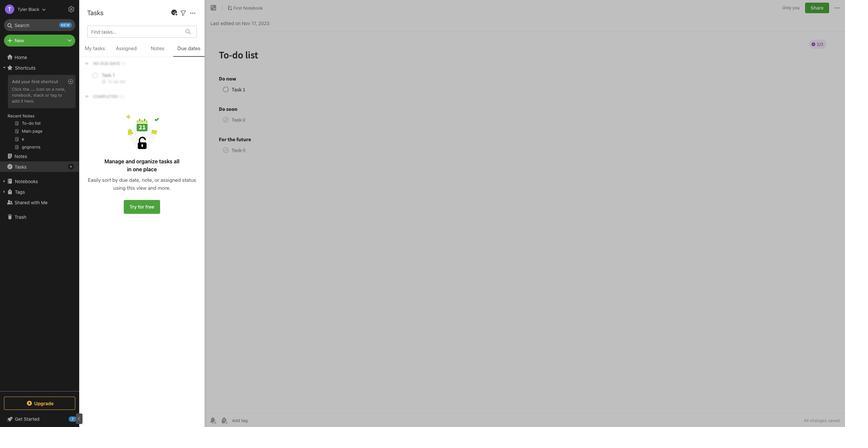 Task type: describe. For each thing, give the bounding box(es) containing it.
icon
[[36, 87, 45, 92]]

new
[[15, 38, 24, 43]]

last
[[210, 20, 219, 26]]

tags
[[15, 189, 25, 195]]

page
[[100, 77, 110, 83]]

icon on a note, notebook, stack or tag to add it here.
[[12, 87, 66, 104]]

in
[[127, 166, 132, 172]]

first
[[31, 79, 40, 84]]

new search field
[[9, 19, 72, 31]]

notes inside button
[[151, 45, 164, 51]]

2/3
[[95, 61, 101, 66]]

assigned button
[[111, 44, 142, 57]]

2 do from the left
[[105, 45, 111, 50]]

my tasks
[[85, 45, 105, 51]]

shared with me
[[15, 200, 48, 205]]

add
[[12, 98, 19, 104]]

shared with me link
[[0, 197, 79, 208]]

on inside icon on a note, notebook, stack or tag to add it here.
[[46, 87, 51, 92]]

here.
[[24, 98, 35, 104]]

tasks inside button
[[93, 45, 105, 51]]

view
[[136, 185, 147, 191]]

17,
[[252, 20, 257, 26]]

home
[[15, 54, 27, 60]]

shared
[[15, 200, 30, 205]]

saved
[[829, 418, 840, 423]]

status
[[182, 177, 196, 183]]

more actions and view options image
[[189, 9, 197, 17]]

a
[[88, 84, 91, 90]]

minutes
[[93, 98, 107, 103]]

add
[[12, 79, 20, 84]]

with
[[31, 200, 40, 205]]

recent
[[8, 113, 22, 119]]

4
[[87, 20, 90, 26]]

for
[[124, 45, 131, 50]]

nov inside note window element
[[242, 20, 250, 26]]

filter tasks image
[[179, 9, 187, 17]]

your
[[21, 79, 30, 84]]

try for free button
[[124, 200, 160, 214]]

settings image
[[67, 5, 75, 13]]

tags button
[[0, 187, 79, 197]]

notes
[[91, 20, 103, 26]]

just
[[88, 53, 96, 58]]

Search text field
[[9, 19, 71, 31]]

more.
[[158, 185, 171, 191]]

just now
[[88, 53, 105, 58]]

first notebook button
[[225, 3, 265, 13]]

Account field
[[0, 3, 46, 16]]

organize
[[136, 159, 158, 165]]

click
[[12, 87, 22, 92]]

bit
[[103, 84, 108, 90]]

notes up tasks button
[[15, 153, 27, 159]]

sort
[[102, 177, 111, 183]]

here
[[109, 84, 119, 90]]

my tasks button
[[79, 44, 111, 57]]

notes inside group
[[23, 113, 35, 119]]

new task image
[[170, 9, 178, 17]]

notebooks
[[15, 179, 38, 184]]

or for tag
[[45, 92, 49, 98]]

try
[[130, 204, 137, 210]]

last edited on nov 17, 2023
[[210, 20, 270, 26]]

tasks inside "manage and organize tasks all in one place"
[[159, 159, 173, 165]]

note, inside easily sort by due date, note, or assigned status using this view and more.
[[142, 177, 153, 183]]

now inside the to-do list do now do soon for the future
[[95, 45, 104, 50]]

and inside "manage and organize tasks all in one place"
[[126, 159, 135, 165]]

easily sort by due date, note, or assigned status using this view and more.
[[88, 177, 196, 191]]

main page
[[88, 77, 110, 83]]

shortcuts
[[15, 65, 36, 71]]

all
[[174, 159, 180, 165]]

black
[[29, 6, 39, 12]]

Find tasks… text field
[[89, 26, 182, 37]]

note, inside icon on a note, notebook, stack or tag to add it here.
[[55, 87, 66, 92]]

or for assigned
[[155, 177, 159, 183]]

group inside tree
[[0, 73, 79, 154]]

new button
[[4, 35, 75, 47]]

one
[[133, 166, 142, 172]]

nov inside 'note list' element
[[88, 177, 95, 182]]

...
[[31, 87, 35, 92]]

me
[[41, 200, 48, 205]]

assigned
[[161, 177, 181, 183]]

notebook,
[[12, 92, 32, 98]]

click the ...
[[12, 87, 35, 92]]

expand tags image
[[2, 189, 7, 195]]

try for free
[[130, 204, 154, 210]]

More actions and view options field
[[187, 9, 197, 17]]

Note Editor text field
[[205, 32, 846, 414]]

upgrade button
[[4, 397, 75, 410]]

get
[[15, 417, 22, 422]]



Task type: vqa. For each thing, say whether or not it's contained in the screenshot.
the right Do
yes



Task type: locate. For each thing, give the bounding box(es) containing it.
0 vertical spatial or
[[45, 92, 49, 98]]

or up the more.
[[155, 177, 159, 183]]

click to collapse image
[[77, 415, 82, 423]]

0 vertical spatial tasks
[[93, 45, 105, 51]]

tree
[[0, 52, 79, 391]]

shortcuts button
[[0, 62, 79, 73]]

tasks down do
[[93, 45, 105, 51]]

or inside easily sort by due date, note, or assigned status using this view and more.
[[155, 177, 159, 183]]

tasks button
[[0, 162, 79, 172]]

Filter tasks field
[[179, 9, 187, 17]]

started
[[24, 417, 40, 422]]

home link
[[0, 52, 79, 62]]

1 horizontal spatial nov
[[242, 20, 250, 26]]

share button
[[806, 3, 830, 13]]

main
[[88, 77, 98, 83]]

notebooks link
[[0, 176, 79, 187]]

my
[[85, 45, 92, 51]]

now up the 2/3
[[97, 53, 105, 58]]

notes link
[[0, 151, 79, 162]]

manage
[[105, 159, 124, 165]]

and up in
[[126, 159, 135, 165]]

1 vertical spatial on
[[46, 87, 51, 92]]

due dates button
[[173, 44, 205, 57]]

ago
[[109, 98, 116, 103]]

it
[[21, 98, 23, 104]]

notes up notes
[[93, 7, 112, 14]]

first
[[234, 5, 242, 10]]

0 vertical spatial nov
[[242, 20, 250, 26]]

0 horizontal spatial tasks
[[93, 45, 105, 51]]

1 horizontal spatial tasks
[[87, 9, 104, 17]]

11 minutes ago
[[88, 98, 116, 103]]

a little bit here
[[88, 84, 119, 90]]

date,
[[129, 177, 141, 183]]

the inside the to-do list do now do soon for the future
[[132, 45, 139, 50]]

0 horizontal spatial do
[[88, 45, 94, 50]]

1 vertical spatial or
[[155, 177, 159, 183]]

add your first shortcut
[[12, 79, 58, 84]]

you
[[793, 5, 800, 10]]

nov left 14
[[88, 177, 95, 182]]

tyler
[[18, 6, 27, 12]]

sfgnsfd
[[88, 164, 104, 169]]

add a reminder image
[[209, 417, 217, 425]]

1 do from the left
[[88, 45, 94, 50]]

and inside easily sort by due date, note, or assigned status using this view and more.
[[148, 185, 156, 191]]

edited
[[221, 20, 234, 26]]

dates
[[188, 45, 201, 51]]

1 horizontal spatial or
[[155, 177, 159, 183]]

1 horizontal spatial do
[[105, 45, 111, 50]]

1 horizontal spatial note,
[[142, 177, 153, 183]]

1 vertical spatial note,
[[142, 177, 153, 183]]

notes button
[[142, 44, 173, 57]]

1 horizontal spatial the
[[132, 45, 139, 50]]

do
[[95, 38, 101, 43]]

tag
[[50, 92, 57, 98]]

or left tag
[[45, 92, 49, 98]]

0 vertical spatial and
[[126, 159, 135, 165]]

note list element
[[79, 0, 205, 427]]

1 horizontal spatial and
[[148, 185, 156, 191]]

group
[[0, 73, 79, 154]]

notes left due
[[151, 45, 164, 51]]

assigned
[[116, 45, 137, 51]]

7
[[72, 417, 74, 422]]

notes right recent
[[23, 113, 35, 119]]

tree containing home
[[0, 52, 79, 391]]

0 horizontal spatial on
[[46, 87, 51, 92]]

on right edited
[[235, 20, 241, 26]]

tasks inside button
[[15, 164, 27, 170]]

place
[[143, 166, 157, 172]]

tasks left all
[[159, 159, 173, 165]]

a
[[52, 87, 54, 92]]

1 vertical spatial tasks
[[15, 164, 27, 170]]

by
[[112, 177, 118, 183]]

0 vertical spatial now
[[95, 45, 104, 50]]

changes
[[811, 418, 827, 423]]

0 horizontal spatial nov
[[88, 177, 95, 182]]

0 horizontal spatial note,
[[55, 87, 66, 92]]

the left ...
[[23, 87, 29, 92]]

4 notes
[[87, 20, 103, 26]]

do down to-
[[88, 45, 94, 50]]

only
[[783, 5, 792, 10]]

recent notes
[[8, 113, 35, 119]]

now
[[95, 45, 104, 50], [97, 53, 105, 58]]

on
[[235, 20, 241, 26], [46, 87, 51, 92]]

now down do
[[95, 45, 104, 50]]

group containing add your first shortcut
[[0, 73, 79, 154]]

using
[[113, 185, 126, 191]]

easily
[[88, 177, 101, 183]]

first notebook
[[234, 5, 263, 10]]

gngnsrns
[[88, 157, 108, 162]]

note, up view
[[142, 177, 153, 183]]

share
[[811, 5, 824, 11]]

trash
[[15, 214, 26, 220]]

tasks up notebooks
[[15, 164, 27, 170]]

list
[[102, 38, 109, 43]]

0 horizontal spatial or
[[45, 92, 49, 98]]

note window element
[[205, 0, 846, 427]]

1 horizontal spatial on
[[235, 20, 241, 26]]

0 vertical spatial note,
[[55, 87, 66, 92]]

11
[[88, 98, 92, 103]]

expand note image
[[210, 4, 218, 12]]

nov
[[242, 20, 250, 26], [88, 177, 95, 182]]

the right for
[[132, 45, 139, 50]]

shortcut
[[41, 79, 58, 84]]

manage and organize tasks all in one place
[[105, 159, 180, 172]]

do
[[88, 45, 94, 50], [105, 45, 111, 50]]

the inside group
[[23, 87, 29, 92]]

on left the a
[[46, 87, 51, 92]]

the
[[132, 45, 139, 50], [23, 87, 29, 92]]

nov 14
[[88, 177, 101, 182]]

0 horizontal spatial and
[[126, 159, 135, 165]]

notebook
[[244, 5, 263, 10]]

trash link
[[0, 212, 79, 222]]

note, up to at top left
[[55, 87, 66, 92]]

due
[[178, 45, 187, 51]]

nov left the 17,
[[242, 20, 250, 26]]

0 vertical spatial the
[[132, 45, 139, 50]]

all changes saved
[[804, 418, 840, 423]]

only you
[[783, 5, 800, 10]]

0 horizontal spatial tasks
[[15, 164, 27, 170]]

tasks up 4 notes
[[87, 9, 104, 17]]

and right view
[[148, 185, 156, 191]]

1 vertical spatial the
[[23, 87, 29, 92]]

1 vertical spatial tasks
[[159, 159, 173, 165]]

notes inside 'note list' element
[[93, 7, 112, 14]]

0 vertical spatial on
[[235, 20, 241, 26]]

do down list
[[105, 45, 111, 50]]

this
[[127, 185, 135, 191]]

on inside note window element
[[235, 20, 241, 26]]

Help and Learning task checklist field
[[0, 414, 79, 425]]

and
[[126, 159, 135, 165], [148, 185, 156, 191]]

14
[[96, 177, 101, 182]]

add tag image
[[220, 417, 228, 425]]

tyler black
[[18, 6, 39, 12]]

1 vertical spatial and
[[148, 185, 156, 191]]

2023
[[258, 20, 270, 26]]

1 vertical spatial nov
[[88, 177, 95, 182]]

1 vertical spatial now
[[97, 53, 105, 58]]

note,
[[55, 87, 66, 92], [142, 177, 153, 183]]

to
[[58, 92, 62, 98]]

or inside icon on a note, notebook, stack or tag to add it here.
[[45, 92, 49, 98]]

upgrade
[[34, 401, 54, 406]]

0 vertical spatial tasks
[[87, 9, 104, 17]]

to-
[[88, 38, 95, 43]]

0 horizontal spatial the
[[23, 87, 29, 92]]

expand notebooks image
[[2, 179, 7, 184]]

new
[[61, 23, 70, 27]]

1 horizontal spatial tasks
[[159, 159, 173, 165]]

get started
[[15, 417, 40, 422]]



